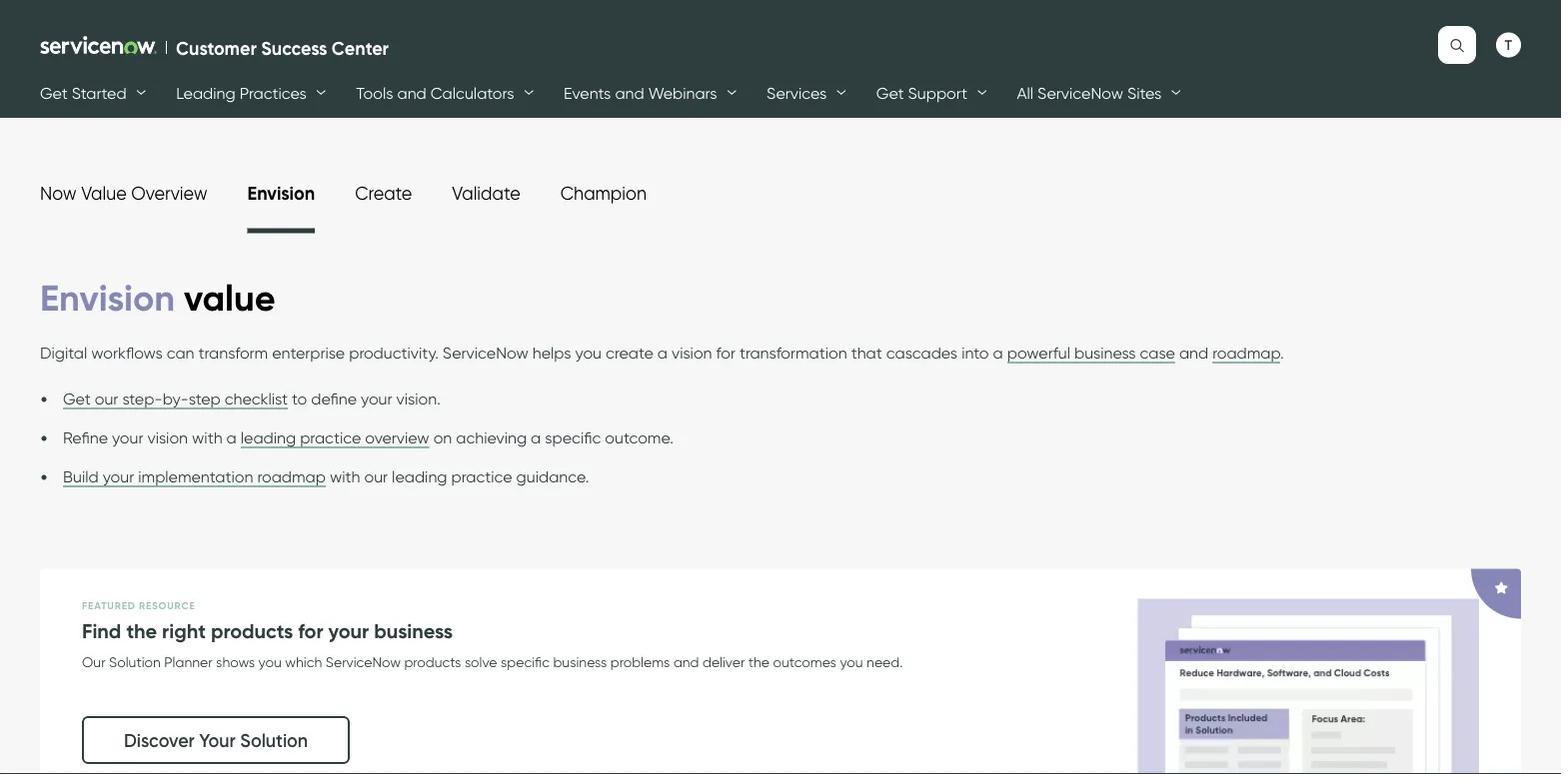 Task type: vqa. For each thing, say whether or not it's contained in the screenshot.
you're
no



Task type: describe. For each thing, give the bounding box(es) containing it.
build your implementation roadmap link
[[63, 467, 326, 488]]

our
[[82, 653, 105, 670]]

get support
[[876, 83, 967, 102]]

1 horizontal spatial the
[[748, 653, 770, 670]]

now value overview link
[[40, 182, 207, 204]]

which
[[285, 653, 322, 670]]

value
[[81, 182, 127, 204]]

specific inside featured resource find the right products for your business our solution planner shows you which servicenow products solve specific business problems and deliver the outcomes you need.
[[501, 653, 550, 670]]

star image
[[1495, 582, 1508, 594]]

0 horizontal spatial products
[[211, 619, 293, 644]]

deliver
[[703, 653, 745, 670]]

shows
[[216, 653, 255, 670]]

that
[[851, 343, 882, 363]]

customer success center link
[[40, 36, 395, 59]]

2 horizontal spatial you
[[840, 653, 863, 670]]

sites
[[1127, 83, 1162, 102]]

0 horizontal spatial leading
[[241, 428, 296, 448]]

guidance.
[[516, 467, 589, 487]]

all
[[1017, 83, 1033, 102]]

services
[[767, 83, 827, 102]]

leading practices link
[[176, 73, 307, 113]]

servicenow inside featured resource find the right products for your business our solution planner shows you which servicenow products solve specific business problems and deliver the outcomes you need.
[[326, 653, 401, 670]]

a right into
[[993, 343, 1003, 363]]

1 vertical spatial our
[[364, 467, 388, 487]]

get started link
[[40, 73, 127, 113]]

resource
[[139, 599, 195, 612]]

business for you
[[1074, 343, 1136, 363]]

webinars
[[648, 83, 717, 102]]

champion link
[[560, 182, 647, 204]]

.
[[1280, 343, 1284, 363]]

helps
[[532, 343, 571, 363]]

1 vertical spatial business
[[374, 619, 453, 644]]

now
[[40, 182, 77, 204]]

envision value
[[40, 275, 275, 320]]

find
[[82, 619, 121, 644]]

build your implementation roadmap with our leading practice guidance.
[[63, 467, 589, 487]]

center
[[332, 37, 389, 59]]

customer
[[176, 37, 257, 59]]

started
[[72, 83, 127, 102]]

cascades
[[886, 343, 958, 363]]

on
[[433, 428, 452, 448]]

success
[[261, 37, 327, 59]]

featured resource find the right products for your business our solution planner shows you which servicenow products solve specific business problems and deliver the outcomes you need.
[[82, 599, 903, 670]]

planner
[[164, 653, 212, 670]]

step-
[[122, 389, 163, 409]]

overview
[[365, 428, 429, 448]]

now value overview
[[40, 182, 207, 204]]

1 vertical spatial solution
[[240, 729, 308, 751]]

can
[[167, 343, 194, 363]]

champion
[[560, 182, 647, 204]]

outcome.
[[605, 428, 673, 448]]

to
[[292, 389, 307, 409]]

1 horizontal spatial roadmap
[[1212, 343, 1280, 363]]

1 vertical spatial vision
[[147, 428, 188, 448]]

0 horizontal spatial the
[[126, 619, 157, 644]]

0 vertical spatial our
[[95, 389, 118, 409]]

1 horizontal spatial servicenow
[[443, 343, 528, 363]]

1 horizontal spatial with
[[330, 467, 360, 487]]

roadmap link
[[1212, 343, 1280, 364]]

0 vertical spatial for
[[716, 343, 735, 363]]

solve
[[465, 653, 497, 670]]

all servicenow sites link
[[1017, 73, 1162, 113]]

get for get started
[[40, 83, 68, 102]]

a right create
[[657, 343, 668, 363]]

solution inside featured resource find the right products for your business our solution planner shows you which servicenow products solve specific business problems and deliver the outcomes you need.
[[109, 653, 161, 670]]

0 vertical spatial vision
[[672, 343, 712, 363]]

get up the refine
[[63, 389, 91, 409]]

tools
[[356, 83, 393, 102]]

refine
[[63, 428, 108, 448]]

validate link
[[452, 182, 520, 204]]

implementation
[[138, 467, 253, 487]]

outcomes
[[773, 653, 836, 670]]

1 vertical spatial products
[[404, 653, 461, 670]]

discover
[[124, 729, 195, 751]]

problems
[[610, 653, 670, 670]]

leading practices
[[176, 83, 307, 102]]

all servicenow sites
[[1017, 83, 1162, 102]]

create link
[[355, 182, 412, 204]]

vision.
[[396, 389, 441, 409]]

services link
[[767, 73, 827, 113]]



Task type: locate. For each thing, give the bounding box(es) containing it.
events
[[564, 83, 611, 102]]

1 vertical spatial practice
[[451, 467, 512, 487]]

0 horizontal spatial practice
[[300, 428, 361, 448]]

your
[[361, 389, 392, 409], [112, 428, 143, 448], [103, 467, 134, 487], [328, 619, 369, 644]]

with down the leading practice overview link
[[330, 467, 360, 487]]

0 vertical spatial leading
[[241, 428, 296, 448]]

events and webinars link
[[564, 73, 717, 113]]

and right case
[[1179, 343, 1208, 363]]

you
[[575, 343, 602, 363], [258, 653, 282, 670], [840, 653, 863, 670]]

solution right your
[[240, 729, 308, 751]]

powerful
[[1007, 343, 1070, 363]]

roadmap
[[1212, 343, 1280, 363], [257, 467, 326, 487]]

and left deliver
[[673, 653, 699, 670]]

business
[[1074, 343, 1136, 363], [374, 619, 453, 644], [553, 653, 607, 670]]

you left which
[[258, 653, 282, 670]]

0 vertical spatial envision
[[247, 182, 315, 204]]

transformation
[[739, 343, 847, 363]]

a down get our step-by-step checklist to define your vision.
[[226, 428, 237, 448]]

for left transformation
[[716, 343, 735, 363]]

leading down checklist
[[241, 428, 296, 448]]

1 horizontal spatial for
[[716, 343, 735, 363]]

discover your solution link
[[82, 716, 350, 764]]

your
[[199, 729, 236, 751]]

0 horizontal spatial our
[[95, 389, 118, 409]]

products
[[211, 619, 293, 644], [404, 653, 461, 670]]

1 vertical spatial envision
[[40, 275, 175, 320]]

achieving
[[456, 428, 527, 448]]

solution right our
[[109, 653, 161, 670]]

1 vertical spatial specific
[[501, 653, 550, 670]]

solution
[[109, 653, 161, 670], [240, 729, 308, 751]]

transform
[[198, 343, 268, 363]]

powerful business case link
[[1007, 343, 1175, 364]]

create
[[355, 182, 412, 204]]

0 horizontal spatial business
[[374, 619, 453, 644]]

a
[[657, 343, 668, 363], [993, 343, 1003, 363], [226, 428, 237, 448], [531, 428, 541, 448]]

1 horizontal spatial envision
[[247, 182, 315, 204]]

1 horizontal spatial practice
[[451, 467, 512, 487]]

0 vertical spatial specific
[[545, 428, 601, 448]]

leading
[[176, 83, 236, 102]]

build
[[63, 467, 99, 487]]

our
[[95, 389, 118, 409], [364, 467, 388, 487]]

refine your vision with a leading practice overview on achieving a specific outcome.
[[63, 428, 673, 448]]

0 horizontal spatial servicenow
[[326, 653, 401, 670]]

specific
[[545, 428, 601, 448], [501, 653, 550, 670]]

specific right solve in the left bottom of the page
[[501, 653, 550, 670]]

0 vertical spatial practice
[[300, 428, 361, 448]]

leading practice overview link
[[241, 428, 429, 449]]

envision link
[[247, 182, 315, 204]]

and inside featured resource find the right products for your business our solution planner shows you which servicenow products solve specific business problems and deliver the outcomes you need.
[[673, 653, 699, 670]]

enterprise
[[272, 343, 345, 363]]

0 vertical spatial roadmap
[[1212, 343, 1280, 363]]

our down refine your vision with a leading practice overview on achieving a specific outcome.
[[364, 467, 388, 487]]

vision
[[672, 343, 712, 363], [147, 428, 188, 448]]

0 horizontal spatial for
[[298, 619, 323, 644]]

1 vertical spatial roadmap
[[257, 467, 326, 487]]

2 vertical spatial business
[[553, 653, 607, 670]]

servicenow left helps
[[443, 343, 528, 363]]

vision right create
[[672, 343, 712, 363]]

1 horizontal spatial vision
[[672, 343, 712, 363]]

get
[[40, 83, 68, 102], [876, 83, 904, 102], [63, 389, 91, 409]]

get our step-by-step checklist to define your vision.
[[63, 389, 441, 409]]

featured
[[82, 599, 136, 612]]

case
[[1140, 343, 1175, 363]]

0 horizontal spatial roadmap
[[257, 467, 326, 487]]

business for business
[[553, 653, 607, 670]]

envision for envision value
[[40, 275, 175, 320]]

0 horizontal spatial with
[[192, 428, 222, 448]]

0 horizontal spatial vision
[[147, 428, 188, 448]]

discover your solution
[[124, 729, 308, 751]]

the down resource
[[126, 619, 157, 644]]

and right tools
[[397, 83, 427, 102]]

servicenow right which
[[326, 653, 401, 670]]

1 horizontal spatial our
[[364, 467, 388, 487]]

with
[[192, 428, 222, 448], [330, 467, 360, 487]]

digital workflows can transform enterprise productivity. servicenow helps you create a vision for transformation that cascades into a powerful business case and roadmap .
[[40, 343, 1284, 363]]

get inside the get started link
[[40, 83, 68, 102]]

step
[[189, 389, 221, 409]]

and
[[397, 83, 427, 102], [615, 83, 644, 102], [1179, 343, 1208, 363], [673, 653, 699, 670]]

practices
[[240, 83, 307, 102]]

get left support
[[876, 83, 904, 102]]

0 vertical spatial products
[[211, 619, 293, 644]]

your inside featured resource find the right products for your business our solution planner shows you which servicenow products solve specific business problems and deliver the outcomes you need.
[[328, 619, 369, 644]]

with down step
[[192, 428, 222, 448]]

leading
[[241, 428, 296, 448], [392, 467, 447, 487]]

0 vertical spatial servicenow
[[1037, 83, 1123, 102]]

value
[[184, 275, 275, 320]]

vision down get our step-by-step checklist link at the bottom left of page
[[147, 428, 188, 448]]

need.
[[867, 653, 903, 670]]

products up shows
[[211, 619, 293, 644]]

1 vertical spatial for
[[298, 619, 323, 644]]

the
[[126, 619, 157, 644], [748, 653, 770, 670]]

practice down define in the left of the page
[[300, 428, 361, 448]]

customer success center
[[176, 37, 389, 59]]

envision for envision
[[247, 182, 315, 204]]

practice down the achieving
[[451, 467, 512, 487]]

workflows
[[91, 343, 163, 363]]

practice
[[300, 428, 361, 448], [451, 467, 512, 487]]

0 horizontal spatial envision
[[40, 275, 175, 320]]

digital
[[40, 343, 87, 363]]

into
[[962, 343, 989, 363]]

the right deliver
[[748, 653, 770, 670]]

0 vertical spatial with
[[192, 428, 222, 448]]

for
[[716, 343, 735, 363], [298, 619, 323, 644]]

0 vertical spatial the
[[126, 619, 157, 644]]

productivity.
[[349, 343, 439, 363]]

overview
[[131, 182, 207, 204]]

by-
[[163, 389, 189, 409]]

0 horizontal spatial you
[[258, 653, 282, 670]]

for inside featured resource find the right products for your business our solution planner shows you which servicenow products solve specific business problems and deliver the outcomes you need.
[[298, 619, 323, 644]]

1 horizontal spatial leading
[[392, 467, 447, 487]]

get support link
[[876, 73, 967, 113]]

envision
[[247, 182, 315, 204], [40, 275, 175, 320]]

1 horizontal spatial you
[[575, 343, 602, 363]]

you left need.
[[840, 653, 863, 670]]

you right helps
[[575, 343, 602, 363]]

tools and calculators
[[356, 83, 514, 102]]

create
[[606, 343, 653, 363]]

servicenow right all
[[1037, 83, 1123, 102]]

support
[[908, 83, 967, 102]]

roadmap down the leading practice overview link
[[257, 467, 326, 487]]

roadmap right case
[[1212, 343, 1280, 363]]

checklist
[[225, 389, 288, 409]]

get for get support
[[876, 83, 904, 102]]

1 vertical spatial leading
[[392, 467, 447, 487]]

0 horizontal spatial solution
[[109, 653, 161, 670]]

1 vertical spatial with
[[330, 467, 360, 487]]

validate
[[452, 182, 520, 204]]

get inside 'get support' link
[[876, 83, 904, 102]]

products left solve in the left bottom of the page
[[404, 653, 461, 670]]

get our step-by-step checklist link
[[63, 389, 288, 410]]

2 horizontal spatial servicenow
[[1037, 83, 1123, 102]]

a up guidance. in the bottom of the page
[[531, 428, 541, 448]]

servicenow
[[1037, 83, 1123, 102], [443, 343, 528, 363], [326, 653, 401, 670]]

for up which
[[298, 619, 323, 644]]

1 horizontal spatial products
[[404, 653, 461, 670]]

right
[[162, 619, 206, 644]]

1 horizontal spatial business
[[553, 653, 607, 670]]

0 vertical spatial solution
[[109, 653, 161, 670]]

0 vertical spatial business
[[1074, 343, 1136, 363]]

1 horizontal spatial solution
[[240, 729, 308, 751]]

2 horizontal spatial business
[[1074, 343, 1136, 363]]

get started
[[40, 83, 127, 102]]

1 vertical spatial the
[[748, 653, 770, 670]]

and right events
[[615, 83, 644, 102]]

tools and calculators link
[[356, 73, 514, 113]]

define
[[311, 389, 357, 409]]

get left 'started'
[[40, 83, 68, 102]]

our left step-
[[95, 389, 118, 409]]

specific up guidance. in the bottom of the page
[[545, 428, 601, 448]]

events and webinars
[[564, 83, 717, 102]]

leading down overview
[[392, 467, 447, 487]]

2 vertical spatial servicenow
[[326, 653, 401, 670]]

calculators
[[431, 83, 514, 102]]

1 vertical spatial servicenow
[[443, 343, 528, 363]]



